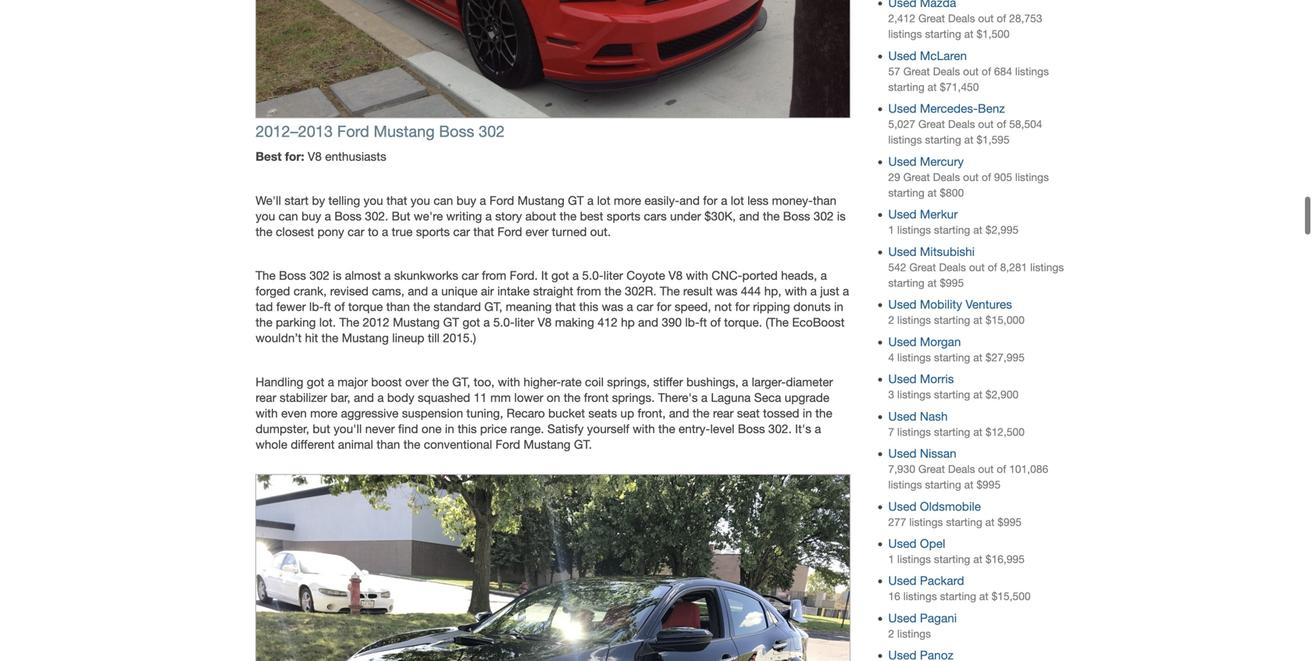 Task type: describe. For each thing, give the bounding box(es) containing it.
starting inside used morris 3 listings starting at $2,900
[[934, 389, 970, 401]]

meaning
[[506, 300, 552, 314]]

with down front,
[[633, 422, 655, 436]]

lineup
[[392, 331, 424, 345]]

level
[[710, 422, 735, 436]]

than inside handling got a major boost over the gt, too, with higher-rate coil springs, stiffer bushings, a larger-diameter rear stabilizer bar, and a body squashed 11 mm lower on the front springs. there's a laguna seca upgrade with even more aggressive suspension tuning, recaro bucket seats up front, and the rear seat tossed in the dumpster, but you'll never find one in this price range. satisfy yourself with the entry-level boss 302. it's a whole different animal than the conventional ford mustang gt.
[[377, 438, 400, 452]]

684
[[994, 65, 1012, 78]]

entry-
[[679, 422, 710, 436]]

at inside the used mobility ventures 2 listings starting at $15,000
[[973, 314, 983, 327]]

is inside the boss 302 is almost a skunkworks car from ford. it got a 5.0-liter coyote v8 with cnc-ported heads, a forged crank, revised cams, and a unique air intake straight from the 302r. the result was 444 hp, with a just a tad fewer lb-ft of torque than the standard gt, meaning that this was a car for speed, not for ripping donuts in the parking lot. the 2012 mustang gt got a 5.0-liter v8 making 412 hp and 390 lb-ft of torque. (the ecoboost wouldn't hit the mustang lineup till 2015.)
[[333, 269, 342, 283]]

used mercury link
[[888, 155, 964, 169]]

the down lot.
[[322, 331, 338, 345]]

with up dumpster,
[[256, 406, 278, 420]]

morgan
[[920, 335, 961, 349]]

302 inside we'll start by telling you that you can buy a ford mustang gt a lot more easily-and for a lot less money-than you can buy a boss 302. but we're writing a story about the best sports cars under $30k, and the boss 302 is the closest pony car to a true sports car that ford ever turned out.
[[814, 209, 834, 223]]

at inside 2,412 great deals out of 28,753 listings starting at
[[964, 28, 974, 40]]

of for 7,930 great deals out of 101,086 listings starting at
[[997, 463, 1006, 476]]

ford up enthusiasts
[[337, 122, 369, 141]]

$800
[[940, 187, 964, 199]]

listings inside the used nash 7 listings starting at $12,500
[[897, 426, 931, 438]]

1 horizontal spatial can
[[434, 194, 453, 208]]

up
[[620, 406, 634, 420]]

mustang up lineup
[[393, 316, 440, 330]]

$995 for used nissan
[[977, 479, 1001, 491]]

2 vertical spatial in
[[445, 422, 454, 436]]

listings inside the 29 great deals out of 905 listings starting at
[[1015, 171, 1049, 183]]

at inside the 29 great deals out of 905 listings starting at
[[928, 187, 937, 199]]

used for used mercury
[[888, 155, 917, 169]]

even
[[281, 406, 307, 420]]

the up the turned
[[560, 209, 577, 223]]

and down less
[[739, 209, 760, 223]]

a right it's
[[815, 422, 821, 436]]

used mitsubishi
[[888, 245, 975, 259]]

used packard link
[[888, 574, 964, 588]]

at inside 57 great deals out of 684 listings starting at
[[928, 81, 937, 93]]

ecoboost
[[792, 316, 845, 330]]

the down less
[[763, 209, 780, 223]]

listings inside used morgan 4 listings starting at $27,995
[[897, 351, 931, 364]]

fewer
[[276, 300, 306, 314]]

laguna
[[711, 391, 751, 405]]

starting inside the used mobility ventures 2 listings starting at $15,000
[[934, 314, 970, 327]]

turned
[[552, 225, 587, 239]]

we're
[[414, 209, 443, 223]]

not
[[714, 300, 732, 314]]

bushings,
[[686, 375, 739, 389]]

ford up story
[[489, 194, 514, 208]]

listings inside '5,027 great deals out of 58,504 listings starting at'
[[888, 134, 922, 146]]

a up straight
[[572, 269, 579, 283]]

2 lot from the left
[[731, 194, 744, 208]]

more inside handling got a major boost over the gt, too, with higher-rate coil springs, stiffer bushings, a larger-diameter rear stabilizer bar, and a body squashed 11 mm lower on the front springs. there's a laguna seca upgrade with even more aggressive suspension tuning, recaro bucket seats up front, and the rear seat tossed in the dumpster, but you'll never find one in this price range. satisfy yourself with the entry-level boss 302. it's a whole different animal than the conventional ford mustang gt.
[[310, 406, 338, 420]]

about
[[525, 209, 556, 223]]

0 horizontal spatial lb-
[[309, 300, 324, 314]]

starting inside 2,412 great deals out of 28,753 listings starting at
[[925, 28, 961, 40]]

used nash link
[[888, 409, 948, 424]]

1 horizontal spatial in
[[803, 406, 812, 420]]

you'll
[[334, 422, 362, 436]]

4
[[888, 351, 894, 364]]

a up hp
[[627, 300, 633, 314]]

hit
[[305, 331, 318, 345]]

satisfy
[[547, 422, 584, 436]]

the down upgrade
[[815, 406, 832, 420]]

7
[[888, 426, 894, 438]]

0 horizontal spatial liter
[[515, 316, 534, 330]]

and right hp
[[638, 316, 658, 330]]

used for used packard 16 listings starting at $15,500
[[888, 574, 917, 588]]

the down rate
[[564, 391, 581, 405]]

$1,595
[[977, 134, 1010, 146]]

out for mercedes-
[[978, 118, 994, 131]]

for inside we'll start by telling you that you can buy a ford mustang gt a lot more easily-and for a lot less money-than you can buy a boss 302. but we're writing a story about the best sports cars under $30k, and the boss 302 is the closest pony car to a true sports car that ford ever turned out.
[[703, 194, 718, 208]]

more inside we'll start by telling you that you can buy a ford mustang gt a lot more easily-and for a lot less money-than you can buy a boss 302. but we're writing a story about the best sports cars under $30k, and the boss 302 is the closest pony car to a true sports car that ford ever turned out.
[[614, 194, 641, 208]]

starting inside 542 great deals out of 8,281 listings starting at
[[888, 277, 925, 289]]

16
[[888, 591, 900, 603]]

a up 'bar,'
[[328, 375, 334, 389]]

it
[[541, 269, 548, 283]]

great for mercedes-
[[918, 118, 945, 131]]

almost
[[345, 269, 381, 283]]

mustang up enthusiasts
[[374, 122, 435, 141]]

starting inside used merkur 1 listings starting at $2,995
[[934, 224, 970, 236]]

0 horizontal spatial that
[[387, 194, 407, 208]]

over
[[405, 375, 429, 389]]

great inside 2,412 great deals out of 28,753 listings starting at
[[918, 12, 945, 25]]

the left closest
[[256, 225, 272, 239]]

listings inside used oldsmobile 277 listings starting at $995
[[909, 516, 943, 529]]

than inside the boss 302 is almost a skunkworks car from ford. it got a 5.0-liter coyote v8 with cnc-ported heads, a forged crank, revised cams, and a unique air intake straight from the 302r. the result was 444 hp, with a just a tad fewer lb-ft of torque than the standard gt, meaning that this was a car for speed, not for ripping donuts in the parking lot. the 2012 mustang gt got a 5.0-liter v8 making 412 hp and 390 lb-ft of torque. (the ecoboost wouldn't hit the mustang lineup till 2015.)
[[386, 300, 410, 314]]

under
[[670, 209, 701, 223]]

2015.)
[[443, 331, 476, 345]]

1 horizontal spatial that
[[473, 225, 494, 239]]

easily-
[[645, 194, 680, 208]]

used mobility ventures link
[[888, 298, 1012, 312]]

1 horizontal spatial ft
[[700, 316, 707, 330]]

to
[[368, 225, 379, 239]]

1 horizontal spatial from
[[577, 284, 601, 298]]

1 vertical spatial sports
[[416, 225, 450, 239]]

2 horizontal spatial v8
[[669, 269, 683, 283]]

$16,995
[[986, 553, 1025, 566]]

at inside 542 great deals out of 8,281 listings starting at
[[928, 277, 937, 289]]

starting inside '5,027 great deals out of 58,504 listings starting at'
[[925, 134, 961, 146]]

wouldn't
[[256, 331, 302, 345]]

morris
[[920, 372, 954, 386]]

starting inside 57 great deals out of 684 listings starting at
[[888, 81, 925, 93]]

enthusiasts
[[325, 150, 386, 164]]

cnc-
[[712, 269, 742, 283]]

a down the bushings,
[[701, 391, 708, 405]]

2 inside the used pagani 2 listings
[[888, 628, 894, 640]]

used for used pagani 2 listings
[[888, 612, 917, 626]]

mustang inside we'll start by telling you that you can buy a ford mustang gt a lot more easily-and for a lot less money-than you can buy a boss 302. but we're writing a story about the best sports cars under $30k, and the boss 302 is the closest pony car to a true sports car that ford ever turned out.
[[518, 194, 565, 208]]

$2,995
[[986, 224, 1019, 236]]

of for 2,412 great deals out of 28,753 listings starting at
[[997, 12, 1006, 25]]

2 horizontal spatial the
[[660, 284, 680, 298]]

at inside used merkur 1 listings starting at $2,995
[[973, 224, 983, 236]]

a down air
[[483, 316, 490, 330]]

handling got a major boost over the gt, too, with higher-rate coil springs, stiffer bushings, a larger-diameter rear stabilizer bar, and a body squashed 11 mm lower on the front springs. there's a laguna seca upgrade with even more aggressive suspension tuning, recaro bucket seats up front, and the rear seat tossed in the dumpster, but you'll never find one in this price range. satisfy yourself with the entry-level boss 302. it's a whole different animal than the conventional ford mustang gt.
[[256, 375, 833, 452]]

squashed
[[418, 391, 470, 405]]

302. inside handling got a major boost over the gt, too, with higher-rate coil springs, stiffer bushings, a larger-diameter rear stabilizer bar, and a body squashed 11 mm lower on the front springs. there's a laguna seca upgrade with even more aggressive suspension tuning, recaro bucket seats up front, and the rear seat tossed in the dumpster, but you'll never find one in this price range. satisfy yourself with the entry-level boss 302. it's a whole different animal than the conventional ford mustang gt.
[[768, 422, 792, 436]]

0 horizontal spatial rear
[[256, 391, 276, 405]]

ford.
[[510, 269, 538, 283]]

listings inside used opel 1 listings starting at $16,995
[[897, 553, 931, 566]]

302. inside we'll start by telling you that you can buy a ford mustang gt a lot more easily-and for a lot less money-than you can buy a boss 302. but we're writing a story about the best sports cars under $30k, and the boss 302 is the closest pony car to a true sports car that ford ever turned out.
[[365, 209, 388, 223]]

got inside handling got a major boost over the gt, too, with higher-rate coil springs, stiffer bushings, a larger-diameter rear stabilizer bar, and a body squashed 11 mm lower on the front springs. there's a laguna seca upgrade with even more aggressive suspension tuning, recaro bucket seats up front, and the rear seat tossed in the dumpster, but you'll never find one in this price range. satisfy yourself with the entry-level boss 302. it's a whole different animal than the conventional ford mustang gt.
[[307, 375, 324, 389]]

a right just in the right top of the page
[[843, 284, 849, 298]]

at inside 7,930 great deals out of 101,086 listings starting at
[[964, 479, 974, 491]]

at inside the used nash 7 listings starting at $12,500
[[973, 426, 983, 438]]

and up the under
[[680, 194, 700, 208]]

0 horizontal spatial ft
[[324, 300, 331, 314]]

yourself
[[587, 422, 629, 436]]

the up entry-
[[693, 406, 710, 420]]

used nissan link
[[888, 447, 956, 461]]

listings inside 7,930 great deals out of 101,086 listings starting at
[[888, 479, 922, 491]]

merkur
[[920, 207, 958, 222]]

gt, inside handling got a major boost over the gt, too, with higher-rate coil springs, stiffer bushings, a larger-diameter rear stabilizer bar, and a body squashed 11 mm lower on the front springs. there's a laguna seca upgrade with even more aggressive suspension tuning, recaro bucket seats up front, and the rear seat tossed in the dumpster, but you'll never find one in this price range. satisfy yourself with the entry-level boss 302. it's a whole different animal than the conventional ford mustang gt.
[[452, 375, 470, 389]]

boss inside the boss 302 is almost a skunkworks car from ford. it got a 5.0-liter coyote v8 with cnc-ported heads, a forged crank, revised cams, and a unique air intake straight from the 302r. the result was 444 hp, with a just a tad fewer lb-ft of torque than the standard gt, meaning that this was a car for speed, not for ripping donuts in the parking lot. the 2012 mustang gt got a 5.0-liter v8 making 412 hp and 390 lb-ft of torque. (the ecoboost wouldn't hit the mustang lineup till 2015.)
[[279, 269, 306, 283]]

boost
[[371, 375, 402, 389]]

car down writing
[[453, 225, 470, 239]]

car down the 302r.
[[637, 300, 653, 314]]

out for mercury
[[963, 171, 979, 183]]

in inside the boss 302 is almost a skunkworks car from ford. it got a 5.0-liter coyote v8 with cnc-ported heads, a forged crank, revised cams, and a unique air intake straight from the 302r. the result was 444 hp, with a just a tad fewer lb-ft of torque than the standard gt, meaning that this was a car for speed, not for ripping donuts in the parking lot. the 2012 mustang gt got a 5.0-liter v8 making 412 hp and 390 lb-ft of torque. (the ecoboost wouldn't hit the mustang lineup till 2015.)
[[834, 300, 843, 314]]

0 vertical spatial sports
[[607, 209, 641, 223]]

at inside used opel 1 listings starting at $16,995
[[973, 553, 983, 566]]

deals for mercury
[[933, 171, 960, 183]]

it's
[[795, 422, 811, 436]]

0 horizontal spatial the
[[256, 269, 276, 283]]

with up result
[[686, 269, 708, 283]]

used for used mitsubishi
[[888, 245, 917, 259]]

mclaren
[[920, 49, 967, 63]]

best
[[580, 209, 603, 223]]

of for 5,027 great deals out of 58,504 listings starting at
[[997, 118, 1006, 131]]

used for used mercedes-benz
[[888, 102, 917, 116]]

out for mclaren
[[963, 65, 979, 78]]

on
[[547, 391, 560, 405]]

listings inside used merkur 1 listings starting at $2,995
[[897, 224, 931, 236]]

telling
[[328, 194, 360, 208]]

great for mclaren
[[903, 65, 930, 78]]

car left to
[[348, 225, 364, 239]]

ever
[[526, 225, 549, 239]]

2 horizontal spatial for
[[735, 300, 750, 314]]

boss inside handling got a major boost over the gt, too, with higher-rate coil springs, stiffer bushings, a larger-diameter rear stabilizer bar, and a body squashed 11 mm lower on the front springs. there's a laguna seca upgrade with even more aggressive suspension tuning, recaro bucket seats up front, and the rear seat tossed in the dumpster, but you'll never find one in this price range. satisfy yourself with the entry-level boss 302. it's a whole different animal than the conventional ford mustang gt.
[[738, 422, 765, 436]]

straight
[[533, 284, 573, 298]]

1 horizontal spatial the
[[339, 316, 359, 330]]

ford down story
[[497, 225, 522, 239]]

listings inside the used mobility ventures 2 listings starting at $15,000
[[897, 314, 931, 327]]

hp
[[621, 316, 635, 330]]

2,412 great deals out of 28,753 listings starting at
[[888, 12, 1042, 40]]

mm
[[490, 391, 511, 405]]

2 horizontal spatial got
[[551, 269, 569, 283]]

at inside the used packard 16 listings starting at $15,500
[[979, 591, 989, 603]]

unique
[[441, 284, 478, 298]]

used nissan
[[888, 447, 956, 461]]

used packard 16 listings starting at $15,500
[[888, 574, 1031, 603]]

lower
[[514, 391, 543, 405]]

at inside used morgan 4 listings starting at $27,995
[[973, 351, 983, 364]]

aggressive
[[341, 406, 399, 420]]

1 horizontal spatial buy
[[456, 194, 476, 208]]

a up best
[[587, 194, 594, 208]]

used mclaren
[[888, 49, 967, 63]]

used for used nash 7 listings starting at $12,500
[[888, 409, 917, 424]]

gt inside the boss 302 is almost a skunkworks car from ford. it got a 5.0-liter coyote v8 with cnc-ported heads, a forged crank, revised cams, and a unique air intake straight from the 302r. the result was 444 hp, with a just a tad fewer lb-ft of torque than the standard gt, meaning that this was a car for speed, not for ripping donuts in the parking lot. the 2012 mustang gt got a 5.0-liter v8 making 412 hp and 390 lb-ft of torque. (the ecoboost wouldn't hit the mustang lineup till 2015.)
[[443, 316, 459, 330]]

mustang down 2012
[[342, 331, 389, 345]]

a up writing
[[480, 194, 486, 208]]

range.
[[510, 422, 544, 436]]

the down skunkworks
[[413, 300, 430, 314]]

at inside used morris 3 listings starting at $2,900
[[973, 389, 983, 401]]

gt inside we'll start by telling you that you can buy a ford mustang gt a lot more easily-and for a lot less money-than you can buy a boss 302. but we're writing a story about the best sports cars under $30k, and the boss 302 is the closest pony car to a true sports car that ford ever turned out.
[[568, 194, 584, 208]]

used oldsmobile link
[[888, 500, 981, 514]]

suspension
[[402, 406, 463, 420]]

of for 57 great deals out of 684 listings starting at
[[982, 65, 991, 78]]

a up laguna
[[742, 375, 748, 389]]

best for: v8 enthusiasts
[[256, 149, 386, 164]]

higher-
[[524, 375, 561, 389]]

1 horizontal spatial v8
[[538, 316, 552, 330]]

28,753
[[1009, 12, 1042, 25]]

find
[[398, 422, 418, 436]]

used mclaren link
[[888, 49, 967, 63]]

handling
[[256, 375, 303, 389]]

$27,995
[[986, 351, 1025, 364]]

of down not
[[710, 316, 721, 330]]

out inside 2,412 great deals out of 28,753 listings starting at
[[978, 12, 994, 25]]

$995 inside used oldsmobile 277 listings starting at $995
[[998, 516, 1022, 529]]

dumpster,
[[256, 422, 309, 436]]

a down 'boost'
[[377, 391, 384, 405]]

0 horizontal spatial you
[[256, 209, 275, 223]]

1 horizontal spatial you
[[364, 194, 383, 208]]

listings inside 2,412 great deals out of 28,753 listings starting at
[[888, 28, 922, 40]]

a up pony
[[325, 209, 331, 223]]

major
[[338, 375, 368, 389]]

a up cams,
[[384, 269, 391, 283]]

the left the 302r.
[[605, 284, 622, 298]]

used mobility ventures 2 listings starting at $15,000
[[888, 298, 1025, 327]]

0 vertical spatial from
[[482, 269, 506, 283]]

$12,500
[[986, 426, 1025, 438]]

0 horizontal spatial 5.0-
[[493, 316, 515, 330]]

57
[[888, 65, 900, 78]]

used mercedes-benz link
[[888, 102, 1005, 116]]

story
[[495, 209, 522, 223]]

coil
[[585, 375, 604, 389]]

a up donuts
[[810, 284, 817, 298]]

used for used morris 3 listings starting at $2,900
[[888, 372, 917, 386]]



Task type: vqa. For each thing, say whether or not it's contained in the screenshot.
58,504
yes



Task type: locate. For each thing, give the bounding box(es) containing it.
used for used merkur 1 listings starting at $2,995
[[888, 207, 917, 222]]

ft up lot.
[[324, 300, 331, 314]]

1 vertical spatial gt
[[443, 316, 459, 330]]

more up but at the bottom left of the page
[[310, 406, 338, 420]]

tad
[[256, 300, 273, 314]]

0 vertical spatial was
[[716, 284, 738, 298]]

deals for mercedes-
[[948, 118, 975, 131]]

of left 8,281
[[988, 261, 997, 274]]

used inside used merkur 1 listings starting at $2,995
[[888, 207, 917, 222]]

deals inside '5,027 great deals out of 58,504 listings starting at'
[[948, 118, 975, 131]]

302.
[[365, 209, 388, 223], [768, 422, 792, 436]]

1 vertical spatial in
[[803, 406, 812, 420]]

2 vertical spatial 302
[[309, 269, 330, 283]]

hp,
[[764, 284, 781, 298]]

1 horizontal spatial lot
[[731, 194, 744, 208]]

result
[[683, 284, 713, 298]]

used for used morgan 4 listings starting at $27,995
[[888, 335, 917, 349]]

6 used from the top
[[888, 298, 917, 312]]

0 vertical spatial the
[[256, 269, 276, 283]]

2 vertical spatial that
[[555, 300, 576, 314]]

bucket
[[548, 406, 585, 420]]

11 used from the top
[[888, 500, 917, 514]]

this inside the boss 302 is almost a skunkworks car from ford. it got a 5.0-liter coyote v8 with cnc-ported heads, a forged crank, revised cams, and a unique air intake straight from the 302r. the result was 444 hp, with a just a tad fewer lb-ft of torque than the standard gt, meaning that this was a car for speed, not for ripping donuts in the parking lot. the 2012 mustang gt got a 5.0-liter v8 making 412 hp and 390 lb-ft of torque. (the ecoboost wouldn't hit the mustang lineup till 2015.)
[[579, 300, 598, 314]]

starting inside the 29 great deals out of 905 listings starting at
[[888, 187, 925, 199]]

start
[[284, 194, 309, 208]]

deals inside 2,412 great deals out of 28,753 listings starting at
[[948, 12, 975, 25]]

3 used from the top
[[888, 155, 917, 169]]

1 vertical spatial liter
[[515, 316, 534, 330]]

a down skunkworks
[[431, 284, 438, 298]]

starting down morris
[[934, 389, 970, 401]]

stabilizer
[[280, 391, 327, 405]]

conventional
[[424, 438, 492, 452]]

$995 for used mitsubishi
[[940, 277, 964, 289]]

0 horizontal spatial was
[[602, 300, 623, 314]]

starting inside the used nash 7 listings starting at $12,500
[[934, 426, 970, 438]]

used pagani link
[[888, 612, 957, 626]]

0 horizontal spatial in
[[445, 422, 454, 436]]

out inside the 29 great deals out of 905 listings starting at
[[963, 171, 979, 183]]

0 vertical spatial 302
[[479, 122, 505, 141]]

10 used from the top
[[888, 447, 917, 461]]

1 for used merkur
[[888, 224, 894, 236]]

the
[[560, 209, 577, 223], [763, 209, 780, 223], [256, 225, 272, 239], [605, 284, 622, 298], [413, 300, 430, 314], [256, 316, 272, 330], [322, 331, 338, 345], [432, 375, 449, 389], [564, 391, 581, 405], [693, 406, 710, 420], [815, 406, 832, 420], [658, 422, 675, 436], [404, 438, 420, 452]]

used opel 1 listings starting at $16,995
[[888, 537, 1025, 566]]

101,086
[[1009, 463, 1048, 476]]

got right it
[[551, 269, 569, 283]]

0 vertical spatial liter
[[604, 269, 623, 283]]

used for used nissan
[[888, 447, 917, 461]]

used pagani 2 listings
[[888, 612, 957, 640]]

0 vertical spatial more
[[614, 194, 641, 208]]

listings down 5,027
[[888, 134, 922, 146]]

of left 101,086
[[997, 463, 1006, 476]]

just
[[820, 284, 839, 298]]

a up the $30k,
[[721, 194, 727, 208]]

0 vertical spatial ft
[[324, 300, 331, 314]]

2 vertical spatial than
[[377, 438, 400, 452]]

0 vertical spatial $995
[[940, 277, 964, 289]]

1 down used opel link
[[888, 553, 894, 566]]

9 used from the top
[[888, 409, 917, 424]]

the down find
[[404, 438, 420, 452]]

used inside the used packard 16 listings starting at $15,500
[[888, 574, 917, 588]]

listings down used opel link
[[897, 553, 931, 566]]

gt up best
[[568, 194, 584, 208]]

0 vertical spatial lb-
[[309, 300, 324, 314]]

gt.
[[574, 438, 592, 452]]

2 vertical spatial v8
[[538, 316, 552, 330]]

2 2 from the top
[[888, 628, 894, 640]]

0 vertical spatial 2
[[888, 314, 894, 327]]

12 used from the top
[[888, 537, 917, 551]]

used inside the used pagani 2 listings
[[888, 612, 917, 626]]

out inside '5,027 great deals out of 58,504 listings starting at'
[[978, 118, 994, 131]]

great for mercury
[[903, 171, 930, 183]]

0 horizontal spatial sports
[[416, 225, 450, 239]]

bar,
[[331, 391, 350, 405]]

at left $16,995
[[973, 553, 983, 566]]

starting
[[925, 28, 961, 40], [888, 81, 925, 93], [925, 134, 961, 146], [888, 187, 925, 199], [934, 224, 970, 236], [888, 277, 925, 289], [934, 314, 970, 327], [934, 351, 970, 364], [934, 389, 970, 401], [934, 426, 970, 438], [925, 479, 961, 491], [946, 516, 982, 529], [934, 553, 970, 566], [940, 591, 976, 603]]

2 1 from the top
[[888, 553, 894, 566]]

from up air
[[482, 269, 506, 283]]

deals down mitsubishi at the right top
[[939, 261, 966, 274]]

liter left coyote
[[604, 269, 623, 283]]

used inside used opel 1 listings starting at $16,995
[[888, 537, 917, 551]]

used merkur link
[[888, 207, 958, 222]]

that inside the boss 302 is almost a skunkworks car from ford. it got a 5.0-liter coyote v8 with cnc-ported heads, a forged crank, revised cams, and a unique air intake straight from the 302r. the result was 444 hp, with a just a tad fewer lb-ft of torque than the standard gt, meaning that this was a car for speed, not for ripping donuts in the parking lot. the 2012 mustang gt got a 5.0-liter v8 making 412 hp and 390 lb-ft of torque. (the ecoboost wouldn't hit the mustang lineup till 2015.)
[[555, 300, 576, 314]]

used up 4
[[888, 335, 917, 349]]

7 used from the top
[[888, 335, 917, 349]]

2 horizontal spatial 302
[[814, 209, 834, 223]]

starting inside 7,930 great deals out of 101,086 listings starting at
[[925, 479, 961, 491]]

a right to
[[382, 225, 388, 239]]

1 horizontal spatial 302
[[479, 122, 505, 141]]

1 vertical spatial buy
[[301, 209, 321, 223]]

0 horizontal spatial is
[[333, 269, 342, 283]]

listings inside 57 great deals out of 684 listings starting at
[[1015, 65, 1049, 78]]

sports up "out."
[[607, 209, 641, 223]]

forged
[[256, 284, 290, 298]]

1 vertical spatial $995
[[977, 479, 1001, 491]]

ford down price
[[496, 438, 520, 452]]

277
[[888, 516, 906, 529]]

at up mobility
[[928, 277, 937, 289]]

mustang inside handling got a major boost over the gt, too, with higher-rate coil springs, stiffer bushings, a larger-diameter rear stabilizer bar, and a body squashed 11 mm lower on the front springs. there's a laguna seca upgrade with even more aggressive suspension tuning, recaro bucket seats up front, and the rear seat tossed in the dumpster, but you'll never find one in this price range. satisfy yourself with the entry-level boss 302. it's a whole different animal than the conventional ford mustang gt.
[[524, 438, 571, 452]]

1 horizontal spatial rear
[[713, 406, 734, 420]]

0 horizontal spatial buy
[[301, 209, 321, 223]]

that up making
[[555, 300, 576, 314]]

was up 412
[[602, 300, 623, 314]]

used for used oldsmobile 277 listings starting at $995
[[888, 500, 917, 514]]

got up 2015.)
[[463, 316, 480, 330]]

at down ventures
[[973, 314, 983, 327]]

whole
[[256, 438, 287, 452]]

than
[[813, 194, 837, 208], [386, 300, 410, 314], [377, 438, 400, 452]]

for:
[[285, 149, 304, 164]]

the down tad
[[256, 316, 272, 330]]

2 vertical spatial the
[[339, 316, 359, 330]]

more
[[614, 194, 641, 208], [310, 406, 338, 420]]

deals for mitsubishi
[[939, 261, 966, 274]]

out
[[978, 12, 994, 25], [963, 65, 979, 78], [978, 118, 994, 131], [963, 171, 979, 183], [969, 261, 985, 274], [978, 463, 994, 476]]

of inside the 29 great deals out of 905 listings starting at
[[982, 171, 991, 183]]

0 horizontal spatial 302.
[[365, 209, 388, 223]]

listings right 905
[[1015, 171, 1049, 183]]

the up squashed
[[432, 375, 449, 389]]

at inside used oldsmobile 277 listings starting at $995
[[985, 516, 995, 529]]

1 for used opel
[[888, 553, 894, 566]]

out inside 57 great deals out of 684 listings starting at
[[963, 65, 979, 78]]

2 vertical spatial got
[[307, 375, 324, 389]]

of inside '5,027 great deals out of 58,504 listings starting at'
[[997, 118, 1006, 131]]

sports
[[607, 209, 641, 223], [416, 225, 450, 239]]

the down front,
[[658, 422, 675, 436]]

great inside 57 great deals out of 684 listings starting at
[[903, 65, 930, 78]]

2 up 4
[[888, 314, 894, 327]]

listings inside 542 great deals out of 8,281 listings starting at
[[1030, 261, 1064, 274]]

302. down tossed
[[768, 422, 792, 436]]

gt down standard on the left of page
[[443, 316, 459, 330]]

of down revised
[[334, 300, 345, 314]]

0 vertical spatial gt,
[[484, 300, 502, 314]]

in down just in the right top of the page
[[834, 300, 843, 314]]

deals inside 7,930 great deals out of 101,086 listings starting at
[[948, 463, 975, 476]]

1 lot from the left
[[597, 194, 610, 208]]

1 vertical spatial lb-
[[685, 316, 700, 330]]

0 vertical spatial 302.
[[365, 209, 388, 223]]

0 vertical spatial can
[[434, 194, 453, 208]]

4 used from the top
[[888, 207, 917, 222]]

starting inside used oldsmobile 277 listings starting at $995
[[946, 516, 982, 529]]

0 horizontal spatial 302
[[309, 269, 330, 283]]

lb- down crank,
[[309, 300, 324, 314]]

deals for nissan
[[948, 463, 975, 476]]

29 great deals out of 905 listings starting at
[[888, 171, 1049, 199]]

302r.
[[625, 284, 656, 298]]

of inside 542 great deals out of 8,281 listings starting at
[[988, 261, 997, 274]]

1 inside used merkur 1 listings starting at $2,995
[[888, 224, 894, 236]]

1 vertical spatial 2
[[888, 628, 894, 640]]

2012
[[363, 316, 389, 330]]

1 horizontal spatial gt
[[568, 194, 584, 208]]

of inside 7,930 great deals out of 101,086 listings starting at
[[997, 463, 1006, 476]]

front
[[584, 391, 609, 405]]

till
[[428, 331, 440, 345]]

more left easily-
[[614, 194, 641, 208]]

we'll start by telling you that you can buy a ford mustang gt a lot more easily-and for a lot less money-than you can buy a boss 302. but we're writing a story about the best sports cars under $30k, and the boss 302 is the closest pony car to a true sports car that ford ever turned out.
[[256, 194, 846, 239]]

upgrade
[[785, 391, 829, 405]]

with down heads,
[[785, 284, 807, 298]]

rear up level
[[713, 406, 734, 420]]

the up the 'speed,'
[[660, 284, 680, 298]]

13 used from the top
[[888, 574, 917, 588]]

is up revised
[[333, 269, 342, 283]]

1 horizontal spatial 302.
[[768, 422, 792, 436]]

this inside handling got a major boost over the gt, too, with higher-rate coil springs, stiffer bushings, a larger-diameter rear stabilizer bar, and a body squashed 11 mm lower on the front springs. there's a laguna seca upgrade with even more aggressive suspension tuning, recaro bucket seats up front, and the rear seat tossed in the dumpster, but you'll never find one in this price range. satisfy yourself with the entry-level boss 302. it's a whole different animal than the conventional ford mustang gt.
[[458, 422, 477, 436]]

out for nissan
[[978, 463, 994, 476]]

0 horizontal spatial from
[[482, 269, 506, 283]]

with
[[686, 269, 708, 283], [785, 284, 807, 298], [498, 375, 520, 389], [256, 406, 278, 420], [633, 422, 655, 436]]

at left $27,995
[[973, 351, 983, 364]]

you down we'll
[[256, 209, 275, 223]]

58,504
[[1009, 118, 1042, 131]]

0 vertical spatial in
[[834, 300, 843, 314]]

v8
[[308, 150, 322, 164], [669, 269, 683, 283], [538, 316, 552, 330]]

1 horizontal spatial more
[[614, 194, 641, 208]]

listings inside the used pagani 2 listings
[[897, 628, 931, 640]]

listings down 2,412
[[888, 28, 922, 40]]

mobility
[[920, 298, 962, 312]]

out up $1,500 on the top right
[[978, 12, 994, 25]]

great inside 7,930 great deals out of 101,086 listings starting at
[[918, 463, 945, 476]]

1 inside used opel 1 listings starting at $16,995
[[888, 553, 894, 566]]

0 vertical spatial this
[[579, 300, 598, 314]]

great for mitsubishi
[[909, 261, 936, 274]]

listings inside used morris 3 listings starting at $2,900
[[897, 389, 931, 401]]

0 horizontal spatial gt
[[443, 316, 459, 330]]

deals inside 57 great deals out of 684 listings starting at
[[933, 65, 960, 78]]

making
[[555, 316, 594, 330]]

benz
[[978, 102, 1005, 116]]

1 horizontal spatial this
[[579, 300, 598, 314]]

1 horizontal spatial gt,
[[484, 300, 502, 314]]

8 used from the top
[[888, 372, 917, 386]]

2 horizontal spatial in
[[834, 300, 843, 314]]

than inside we'll start by telling you that you can buy a ford mustang gt a lot more easily-and for a lot less money-than you can buy a boss 302. but we're writing a story about the best sports cars under $30k, and the boss 302 is the closest pony car to a true sports car that ford ever turned out.
[[813, 194, 837, 208]]

out down benz
[[978, 118, 994, 131]]

used for used mobility ventures 2 listings starting at $15,000
[[888, 298, 917, 312]]

0 horizontal spatial more
[[310, 406, 338, 420]]

0 horizontal spatial can
[[279, 209, 298, 223]]

$15,000
[[986, 314, 1025, 327]]

ford
[[337, 122, 369, 141], [489, 194, 514, 208], [497, 225, 522, 239], [496, 438, 520, 452]]

starting inside the used packard 16 listings starting at $15,500
[[940, 591, 976, 603]]

1 vertical spatial 302
[[814, 209, 834, 223]]

0 vertical spatial got
[[551, 269, 569, 283]]

1 horizontal spatial got
[[463, 316, 480, 330]]

great inside 542 great deals out of 8,281 listings starting at
[[909, 261, 936, 274]]

listings down 7,930
[[888, 479, 922, 491]]

(the
[[766, 316, 789, 330]]

and
[[680, 194, 700, 208], [739, 209, 760, 223], [408, 284, 428, 298], [638, 316, 658, 330], [354, 391, 374, 405], [669, 406, 689, 420]]

1 1 from the top
[[888, 224, 894, 236]]

1 vertical spatial than
[[386, 300, 410, 314]]

2 horizontal spatial you
[[411, 194, 430, 208]]

out up $800 in the right of the page
[[963, 171, 979, 183]]

$995
[[940, 277, 964, 289], [977, 479, 1001, 491], [998, 516, 1022, 529]]

torque
[[348, 300, 383, 314]]

springs.
[[612, 391, 655, 405]]

liter
[[604, 269, 623, 283], [515, 316, 534, 330]]

14 used from the top
[[888, 612, 917, 626]]

5.0- down "out."
[[582, 269, 604, 283]]

1 vertical spatial gt,
[[452, 375, 470, 389]]

of inside 57 great deals out of 684 listings starting at
[[982, 65, 991, 78]]

pagani
[[920, 612, 957, 626]]

skunkworks
[[394, 269, 458, 283]]

the boss 302 is almost a skunkworks car from ford. it got a 5.0-liter coyote v8 with cnc-ported heads, a forged crank, revised cams, and a unique air intake straight from the 302r. the result was 444 hp, with a just a tad fewer lb-ft of torque than the standard gt, meaning that this was a car for speed, not for ripping donuts in the parking lot. the 2012 mustang gt got a 5.0-liter v8 making 412 hp and 390 lb-ft of torque. (the ecoboost wouldn't hit the mustang lineup till 2015.)
[[256, 269, 849, 345]]

2 used from the top
[[888, 102, 917, 116]]

car up unique
[[462, 269, 479, 283]]

used for used mclaren
[[888, 49, 917, 63]]

of for 542 great deals out of 8,281 listings starting at
[[988, 261, 997, 274]]

used oldsmobile 277 listings starting at $995
[[888, 500, 1022, 529]]

used inside used morris 3 listings starting at $2,900
[[888, 372, 917, 386]]

1 vertical spatial 5.0-
[[493, 316, 515, 330]]

was down cnc-
[[716, 284, 738, 298]]

ft down the 'speed,'
[[700, 316, 707, 330]]

diameter
[[786, 375, 833, 389]]

5,027 great deals out of 58,504 listings starting at
[[888, 118, 1042, 146]]

gt, inside the boss 302 is almost a skunkworks car from ford. it got a 5.0-liter coyote v8 with cnc-ported heads, a forged crank, revised cams, and a unique air intake straight from the 302r. the result was 444 hp, with a just a tad fewer lb-ft of torque than the standard gt, meaning that this was a car for speed, not for ripping donuts in the parking lot. the 2012 mustang gt got a 5.0-liter v8 making 412 hp and 390 lb-ft of torque. (the ecoboost wouldn't hit the mustang lineup till 2015.)
[[484, 300, 502, 314]]

nissan
[[920, 447, 956, 461]]

sports down we're at top left
[[416, 225, 450, 239]]

starting down used mobility ventures link
[[934, 314, 970, 327]]

1 horizontal spatial 5.0-
[[582, 269, 604, 283]]

stiffer
[[653, 375, 683, 389]]

of for 29 great deals out of 905 listings starting at
[[982, 171, 991, 183]]

listings down used morris 'link'
[[897, 389, 931, 401]]

1 vertical spatial was
[[602, 300, 623, 314]]

at left $12,500
[[973, 426, 983, 438]]

great down "nissan"
[[918, 463, 945, 476]]

out.
[[590, 225, 611, 239]]

2 horizontal spatial that
[[555, 300, 576, 314]]

0 vertical spatial 5.0-
[[582, 269, 604, 283]]

listings down used pagani link
[[897, 628, 931, 640]]

deals down the mclaren
[[933, 65, 960, 78]]

used up 3
[[888, 372, 917, 386]]

mitsubishi
[[920, 245, 975, 259]]

used inside used oldsmobile 277 listings starting at $995
[[888, 500, 917, 514]]

deals for mclaren
[[933, 65, 960, 78]]

1 2 from the top
[[888, 314, 894, 327]]

used inside used morgan 4 listings starting at $27,995
[[888, 335, 917, 349]]

1 horizontal spatial liter
[[604, 269, 623, 283]]

out for mitsubishi
[[969, 261, 985, 274]]

great down "used mercedes-benz"
[[918, 118, 945, 131]]

ford inside handling got a major boost over the gt, too, with higher-rate coil springs, stiffer bushings, a larger-diameter rear stabilizer bar, and a body squashed 11 mm lower on the front springs. there's a laguna seca upgrade with even more aggressive suspension tuning, recaro bucket seats up front, and the rear seat tossed in the dumpster, but you'll never find one in this price range. satisfy yourself with the entry-level boss 302. it's a whole different animal than the conventional ford mustang gt.
[[496, 438, 520, 452]]

used for used opel 1 listings starting at $16,995
[[888, 537, 917, 551]]

that up but
[[387, 194, 407, 208]]

1 horizontal spatial was
[[716, 284, 738, 298]]

0 vertical spatial buy
[[456, 194, 476, 208]]

and up aggressive
[[354, 391, 374, 405]]

for up the $30k,
[[703, 194, 718, 208]]

0 horizontal spatial this
[[458, 422, 477, 436]]

1 vertical spatial got
[[463, 316, 480, 330]]

car
[[348, 225, 364, 239], [453, 225, 470, 239], [462, 269, 479, 283], [637, 300, 653, 314]]

but
[[313, 422, 330, 436]]

is
[[837, 209, 846, 223], [333, 269, 342, 283]]

out inside 542 great deals out of 8,281 listings starting at
[[969, 261, 985, 274]]

used up 57
[[888, 49, 917, 63]]

1 vertical spatial more
[[310, 406, 338, 420]]

1 horizontal spatial is
[[837, 209, 846, 223]]

1 vertical spatial is
[[333, 269, 342, 283]]

1 vertical spatial ft
[[700, 316, 707, 330]]

1 vertical spatial rear
[[713, 406, 734, 420]]

0 vertical spatial is
[[837, 209, 846, 223]]

listings right 684
[[1015, 65, 1049, 78]]

1 horizontal spatial lb-
[[685, 316, 700, 330]]

1 vertical spatial that
[[473, 225, 494, 239]]

used mitsubishi link
[[888, 245, 975, 259]]

can up we're at top left
[[434, 194, 453, 208]]

great inside '5,027 great deals out of 58,504 listings starting at'
[[918, 118, 945, 131]]

gt, down air
[[484, 300, 502, 314]]

starting inside used opel 1 listings starting at $16,995
[[934, 553, 970, 566]]

$1,500
[[977, 28, 1010, 40]]

v8 inside best for: v8 enthusiasts
[[308, 150, 322, 164]]

buy up writing
[[456, 194, 476, 208]]

boss
[[439, 122, 474, 141], [334, 209, 362, 223], [783, 209, 810, 223], [279, 269, 306, 283], [738, 422, 765, 436]]

out up $71,450
[[963, 65, 979, 78]]

0 horizontal spatial for
[[657, 300, 671, 314]]

great inside the 29 great deals out of 905 listings starting at
[[903, 171, 930, 183]]

listings down the used morgan 'link'
[[897, 351, 931, 364]]

of inside 2,412 great deals out of 28,753 listings starting at
[[997, 12, 1006, 25]]

5 used from the top
[[888, 245, 917, 259]]

0 vertical spatial rear
[[256, 391, 276, 405]]

0 vertical spatial that
[[387, 194, 407, 208]]

seats
[[588, 406, 617, 420]]

and down skunkworks
[[408, 284, 428, 298]]

0 horizontal spatial gt,
[[452, 375, 470, 389]]

used up 7
[[888, 409, 917, 424]]

at left $1,595
[[964, 134, 974, 146]]

packard
[[920, 574, 964, 588]]

we'll
[[256, 194, 281, 208]]

deals inside the 29 great deals out of 905 listings starting at
[[933, 171, 960, 183]]

listings inside the used packard 16 listings starting at $15,500
[[903, 591, 937, 603]]

0 horizontal spatial lot
[[597, 194, 610, 208]]

intake
[[497, 284, 530, 298]]

great for nissan
[[918, 463, 945, 476]]

0 horizontal spatial v8
[[308, 150, 322, 164]]

8,281
[[1000, 261, 1027, 274]]

starting down morgan
[[934, 351, 970, 364]]

different
[[291, 438, 335, 452]]

and down there's
[[669, 406, 689, 420]]

rate
[[561, 375, 582, 389]]

3
[[888, 389, 894, 401]]

302 inside the boss 302 is almost a skunkworks car from ford. it got a 5.0-liter coyote v8 with cnc-ported heads, a forged crank, revised cams, and a unique air intake straight from the 302r. the result was 444 hp, with a just a tad fewer lb-ft of torque than the standard gt, meaning that this was a car for speed, not for ripping donuts in the parking lot. the 2012 mustang gt got a 5.0-liter v8 making 412 hp and 390 lb-ft of torque. (the ecoboost wouldn't hit the mustang lineup till 2015.)
[[309, 269, 330, 283]]

from
[[482, 269, 506, 283], [577, 284, 601, 298]]

1
[[888, 224, 894, 236], [888, 553, 894, 566]]

a up just in the right top of the page
[[821, 269, 827, 283]]

tuning,
[[467, 406, 503, 420]]

deals inside 542 great deals out of 8,281 listings starting at
[[939, 261, 966, 274]]

deals up the mclaren
[[948, 12, 975, 25]]

less
[[747, 194, 769, 208]]

2 inside the used mobility ventures 2 listings starting at $15,000
[[888, 314, 894, 327]]

1 vertical spatial can
[[279, 209, 298, 223]]

1 used from the top
[[888, 49, 917, 63]]

0 vertical spatial gt
[[568, 194, 584, 208]]

out inside 7,930 great deals out of 101,086 listings starting at
[[978, 463, 994, 476]]

used inside the used nash 7 listings starting at $12,500
[[888, 409, 917, 424]]

0 vertical spatial than
[[813, 194, 837, 208]]

used inside the used mobility ventures 2 listings starting at $15,000
[[888, 298, 917, 312]]

a left story
[[485, 209, 492, 223]]

at left $2,900 at bottom right
[[973, 389, 983, 401]]

cars
[[644, 209, 667, 223]]

1 horizontal spatial for
[[703, 194, 718, 208]]

1 vertical spatial 302.
[[768, 422, 792, 436]]

is inside we'll start by telling you that you can buy a ford mustang gt a lot more easily-and for a lot less money-than you can buy a boss 302. but we're writing a story about the best sports cars under $30k, and the boss 302 is the closest pony car to a true sports car that ford ever turned out.
[[837, 209, 846, 223]]

at inside '5,027 great deals out of 58,504 listings starting at'
[[964, 134, 974, 146]]

starting down 542
[[888, 277, 925, 289]]

starting inside used morgan 4 listings starting at $27,995
[[934, 351, 970, 364]]

1 down used merkur link
[[888, 224, 894, 236]]

at up oldsmobile
[[964, 479, 974, 491]]

with up mm
[[498, 375, 520, 389]]



